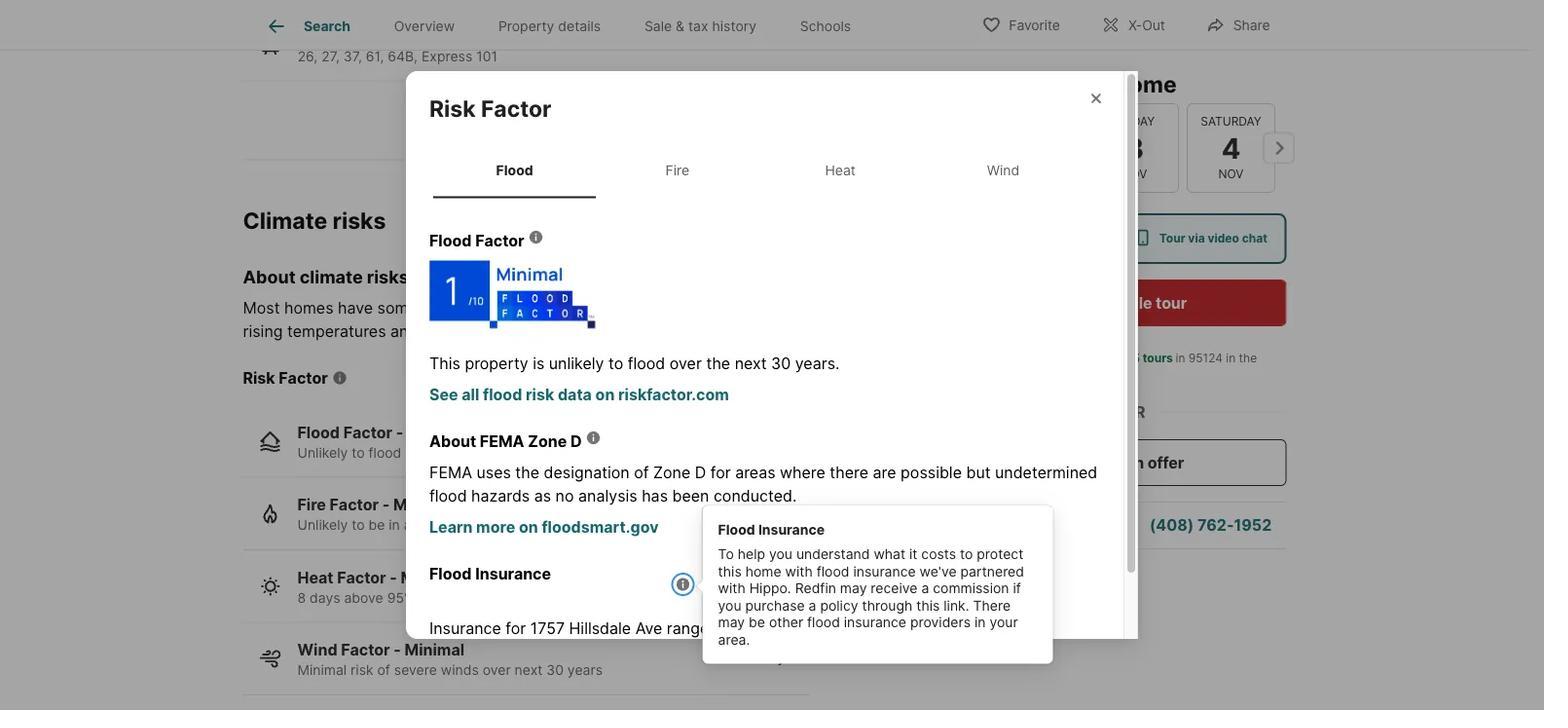 Task type: vqa. For each thing, say whether or not it's contained in the screenshot.
the Unlikely corresponding to Flood
yes



Task type: describe. For each thing, give the bounding box(es) containing it.
about for about climate risks
[[243, 267, 296, 288]]

flood factor - minimal unlikely to flood in next 30 years
[[298, 423, 509, 461]]

insurance for flood insurance to help you understand what it costs to protect this home with flood insurance we've partnered with hippo. redfin may receive a commission if you purchase a policy through this link. there may be other flood insurance providers in your area.
[[759, 521, 825, 538]]

1 vertical spatial risks
[[367, 267, 409, 288]]

flood factor
[[430, 231, 525, 250]]

there
[[830, 463, 869, 482]]

hillsdale
[[569, 619, 631, 638]]

this inside heat factor - moderate 8 days above 95° expected this year, 16 days in 30 years
[[478, 590, 502, 606]]

$615
[[760, 619, 797, 638]]

winds
[[441, 662, 479, 679]]

if
[[1013, 580, 1022, 596]]

uses
[[477, 463, 511, 482]]

go
[[982, 70, 1013, 97]]

start an offer button
[[982, 439, 1287, 486]]

redfin agents led 75 tours in 95124
[[1027, 351, 1223, 365]]

tour
[[1160, 231, 1186, 245]]

tour via video chat option
[[1119, 213, 1287, 264]]

(408)
[[1150, 516, 1194, 535]]

years inside fire factor - minimal unlikely to be in a wildfire in next 30 years
[[534, 517, 569, 534]]

- for fire
[[383, 496, 390, 515]]

last
[[1027, 369, 1047, 383]]

tour via video chat list box
[[982, 213, 1287, 264]]

factor inside "flood factor - minimal unlikely to flood in next 30 years"
[[344, 423, 393, 442]]

factor inside the wind factor - minimal minimal risk of severe winds over next 30 years
[[341, 641, 390, 660]]

via
[[1189, 231, 1205, 245]]

1 vertical spatial risk
[[243, 369, 275, 388]]

insurance for 1757 hillsdale ave ranges from $615 to $945 per year.
[[430, 619, 928, 638]]

temperatures
[[287, 322, 386, 341]]

0 vertical spatial home
[[1116, 70, 1177, 97]]

$945
[[820, 619, 859, 638]]

may inside most homes have some risk of natural disasters, and may be impacted by climate change due to rising temperatures and sea levels.
[[635, 299, 666, 318]]

what
[[874, 546, 906, 562]]

expected
[[414, 590, 474, 606]]

search
[[304, 18, 351, 34]]

sale & tax history tab
[[623, 3, 779, 50]]

of inside fema uses the designation of zone d for areas where there are possible but undetermined flood hazards as no analysis has been conducted.
[[634, 463, 649, 482]]

next image
[[1264, 132, 1295, 164]]

most
[[243, 299, 280, 318]]

tab list containing search
[[243, 0, 889, 50]]

data
[[558, 385, 592, 404]]

minimal down 8
[[298, 662, 347, 679]]

2 vertical spatial insurance
[[430, 619, 501, 638]]

minimal for fire factor - minimal
[[393, 496, 453, 515]]

see all flood risk data on riskfactor.com
[[430, 385, 729, 404]]

rising
[[243, 322, 283, 341]]

0 vertical spatial insurance
[[854, 563, 916, 579]]

in inside flood insurance to help you understand what it costs to protect this home with flood insurance we've partnered with hippo. redfin may receive a commission if you purchase a policy through this link. there may be other flood insurance providers in your area.
[[975, 614, 986, 631]]

overview
[[394, 18, 455, 34]]

heat for heat
[[825, 162, 856, 178]]

1952
[[1234, 516, 1272, 535]]

in inside heat factor - moderate 8 days above 95° expected this year, 16 days in 30 years
[[594, 590, 605, 606]]

favorite button
[[966, 4, 1077, 44]]

fire factor - minimal unlikely to be in a wildfire in next 30 years
[[298, 496, 569, 534]]

fire tab
[[596, 146, 759, 194]]

over inside the wind factor - minimal minimal risk of severe winds over next 30 years
[[483, 662, 511, 679]]

30 inside in the last 30 days
[[1050, 369, 1065, 383]]

0 horizontal spatial on
[[519, 518, 538, 537]]

ave
[[636, 619, 663, 638]]

or
[[1123, 402, 1146, 421]]

this
[[430, 354, 461, 373]]

tour for schedule
[[1156, 293, 1187, 312]]

the inside fema uses the designation of zone d for areas where there are possible but undetermined flood hazards as no analysis has been conducted.
[[516, 463, 540, 482]]

(408) 762-1952
[[1150, 516, 1272, 535]]

x-out
[[1129, 17, 1166, 34]]

next inside the wind factor - minimal minimal risk of severe winds over next 30 years
[[515, 662, 543, 679]]

question
[[1047, 516, 1115, 535]]

property
[[465, 354, 529, 373]]

a down we've
[[922, 580, 929, 596]]

risk factor dialog
[[406, 71, 1139, 710]]

flood inside "flood factor - minimal unlikely to flood in next 30 years"
[[369, 445, 402, 461]]

flood for flood insurance to help you understand what it costs to protect this home with flood insurance we've partnered with hippo. redfin may receive a commission if you purchase a policy through this link. there may be other flood insurance providers in your area.
[[718, 521, 755, 538]]

3
[[1125, 131, 1144, 165]]

in right tours
[[1176, 351, 1186, 365]]

no
[[556, 486, 574, 505]]

x-out button
[[1085, 4, 1182, 44]]

1 horizontal spatial redfin
[[1027, 351, 1062, 365]]

flood for flood
[[496, 162, 533, 178]]

to inside most homes have some risk of natural disasters, and may be impacted by climate change due to rising temperatures and sea levels.
[[937, 299, 952, 318]]

30 inside risk factor dialog
[[771, 354, 791, 373]]

1 vertical spatial insurance
[[844, 614, 907, 631]]

but
[[967, 463, 991, 482]]

disasters,
[[527, 299, 599, 318]]

we've
[[920, 563, 957, 579]]

saturday 4 nov
[[1201, 114, 1262, 181]]

learn more on floodsmart.gov
[[430, 518, 659, 537]]

risk inside most homes have some risk of natural disasters, and may be impacted by climate change due to rising temperatures and sea levels.
[[422, 299, 448, 318]]

tab list inside risk factor dialog
[[430, 142, 1101, 198]]

conducted.
[[714, 486, 797, 505]]

heat factor - moderate 8 days above 95° expected this year, 16 days in 30 years
[[298, 568, 665, 606]]

risk factor element
[[430, 71, 575, 122]]

about climate risks
[[243, 267, 409, 288]]

have
[[338, 299, 373, 318]]

protect
[[977, 546, 1024, 562]]

minimal for flood factor - minimal
[[407, 423, 467, 442]]

go tour this home
[[982, 70, 1177, 97]]

this down "to"
[[718, 563, 742, 579]]

75
[[1126, 351, 1140, 365]]

flood down understand
[[817, 563, 850, 579]]

days inside in the last 30 days
[[1068, 369, 1094, 383]]

x-
[[1129, 17, 1143, 34]]

natural
[[472, 299, 523, 318]]

most homes have some risk of natural disasters, and may be impacted by climate change due to rising temperatures and sea levels.
[[243, 299, 952, 341]]

16
[[540, 590, 555, 606]]

factor inside heat factor - moderate 8 days above 95° expected this year, 16 days in 30 years
[[337, 568, 386, 587]]

of inside most homes have some risk of natural disasters, and may be impacted by climate change due to rising temperatures and sea levels.
[[452, 299, 467, 318]]

year.
[[892, 619, 928, 638]]

0 horizontal spatial days
[[310, 590, 340, 606]]

26,
[[298, 48, 318, 65]]

an
[[1126, 453, 1145, 472]]

minimal for wind factor - minimal
[[405, 641, 465, 660]]

sea
[[423, 322, 449, 341]]

0 horizontal spatial d
[[571, 432, 582, 451]]

sale & tax history
[[645, 18, 757, 34]]

flood down policy
[[808, 614, 840, 631]]

years inside heat factor - moderate 8 days above 95° expected this year, 16 days in 30 years
[[630, 590, 665, 606]]

61,
[[366, 48, 384, 65]]

offer
[[1148, 453, 1185, 472]]

in right wildfire
[[466, 517, 478, 534]]

1 horizontal spatial may
[[718, 614, 745, 631]]

next inside fire factor - minimal unlikely to be in a wildfire in next 30 years
[[481, 517, 509, 534]]

history
[[712, 18, 757, 34]]

the inside in the last 30 days
[[1239, 351, 1258, 365]]

schedule
[[1082, 293, 1153, 312]]

your
[[990, 614, 1018, 631]]

chat
[[1242, 231, 1268, 245]]

property details
[[499, 18, 601, 34]]

risk inside the wind factor - minimal minimal risk of severe winds over next 30 years
[[351, 662, 374, 679]]

in left wildfire
[[389, 517, 400, 534]]

risk inside dialog
[[526, 385, 554, 404]]

express
[[422, 48, 473, 65]]

video
[[1208, 231, 1240, 245]]

fema inside fema uses the designation of zone d for areas where there are possible but undetermined flood hazards as no analysis has been conducted.
[[430, 463, 472, 482]]

to right $615
[[801, 619, 816, 638]]

been
[[673, 486, 709, 505]]

severe
[[394, 662, 437, 679]]

0 vertical spatial risks
[[333, 207, 386, 235]]

it
[[910, 546, 918, 562]]

flood up "riskfactor.com"
[[628, 354, 666, 373]]

climate risks
[[243, 207, 386, 235]]

this down x-out button in the top of the page
[[1069, 70, 1110, 97]]

30 inside "flood factor - minimal unlikely to flood in next 30 years"
[[452, 445, 470, 461]]

property details tab
[[477, 3, 623, 50]]

risk inside dialog
[[430, 94, 476, 122]]

- for flood
[[396, 423, 404, 442]]

for inside fema uses the designation of zone d for areas where there are possible but undetermined flood hazards as no analysis has been conducted.
[[711, 463, 731, 482]]

climate inside most homes have some risk of natural disasters, and may be impacted by climate change due to rising temperatures and sea levels.
[[788, 299, 842, 318]]

0 vertical spatial climate
[[300, 267, 363, 288]]

ask a question link
[[1002, 516, 1115, 535]]

risk factor inside dialog
[[430, 94, 552, 122]]

to inside "flood factor - minimal unlikely to flood in next 30 years"
[[352, 445, 365, 461]]

0 horizontal spatial zone
[[528, 432, 567, 451]]

about fema zone d
[[430, 432, 582, 451]]

wind factor - minimal minimal risk of severe winds over next 30 years
[[298, 641, 603, 679]]

policy
[[820, 597, 859, 614]]

tour via video chat
[[1160, 231, 1268, 245]]

led
[[1107, 351, 1123, 365]]

flood insurance
[[430, 564, 551, 583]]

schedule tour
[[1082, 293, 1187, 312]]

due
[[905, 299, 932, 318]]



Task type: locate. For each thing, give the bounding box(es) containing it.
in
[[1176, 351, 1186, 365], [1227, 351, 1236, 365], [405, 445, 417, 461], [389, 517, 400, 534], [466, 517, 478, 534], [594, 590, 605, 606], [975, 614, 986, 631]]

0 vertical spatial heat
[[825, 162, 856, 178]]

risk factor down 101
[[430, 94, 552, 122]]

a inside fire factor - minimal unlikely to be in a wildfire in next 30 years
[[404, 517, 412, 534]]

flood tab
[[433, 146, 596, 194]]

risk down express
[[430, 94, 476, 122]]

heat tab
[[759, 146, 922, 194]]

start
[[1085, 453, 1123, 472]]

overview tab
[[372, 3, 477, 50]]

years inside the wind factor - minimal minimal risk of severe winds over next 30 years
[[568, 662, 603, 679]]

2 vertical spatial risk
[[351, 662, 374, 679]]

years up uses
[[473, 445, 509, 461]]

1 horizontal spatial zone
[[654, 463, 691, 482]]

1 vertical spatial risk factor
[[243, 369, 328, 388]]

above
[[344, 590, 384, 606]]

are
[[873, 463, 897, 482]]

1 horizontal spatial climate
[[788, 299, 842, 318]]

be inside flood insurance to help you understand what it costs to protect this home with flood insurance we've partnered with hippo. redfin may receive a commission if you purchase a policy through this link. there may be other flood insurance providers in your area.
[[749, 614, 766, 631]]

2 vertical spatial may
[[718, 614, 745, 631]]

to up above on the left bottom
[[352, 517, 365, 534]]

0 horizontal spatial may
[[635, 299, 666, 318]]

to right costs
[[960, 546, 973, 562]]

climate right by
[[788, 299, 842, 318]]

0 horizontal spatial you
[[718, 597, 742, 614]]

next down 1757
[[515, 662, 543, 679]]

sale
[[645, 18, 672, 34]]

of up levels.
[[452, 299, 467, 318]]

days right "16"
[[559, 590, 590, 606]]

and right disasters,
[[603, 299, 630, 318]]

wind down 8
[[298, 641, 338, 660]]

has
[[642, 486, 668, 505]]

fema uses the designation of zone d for areas where there are possible but undetermined flood hazards as no analysis has been conducted.
[[430, 463, 1098, 505]]

be inside most homes have some risk of natural disasters, and may be impacted by climate change due to rising temperatures and sea levels.
[[670, 299, 689, 318]]

wind tab
[[922, 146, 1085, 194]]

0 vertical spatial fire
[[666, 162, 690, 178]]

2 unlikely from the top
[[298, 517, 348, 534]]

0 horizontal spatial with
[[718, 580, 746, 596]]

in inside in the last 30 days
[[1227, 351, 1236, 365]]

on right the data
[[596, 385, 615, 404]]

1 horizontal spatial and
[[603, 299, 630, 318]]

30 up the 'hillsdale'
[[609, 590, 626, 606]]

schools tab
[[779, 3, 873, 50]]

95124
[[1189, 351, 1223, 365]]

redfin inside flood insurance to help you understand what it costs to protect this home with flood insurance we've partnered with hippo. redfin may receive a commission if you purchase a policy through this link. there may be other flood insurance providers in your area.
[[795, 580, 837, 596]]

over right winds
[[483, 662, 511, 679]]

None button
[[994, 103, 1083, 193], [1090, 103, 1179, 193], [1187, 103, 1275, 193], [994, 103, 1083, 193], [1090, 103, 1179, 193], [1187, 103, 1275, 193]]

0 horizontal spatial over
[[483, 662, 511, 679]]

in inside "flood factor - minimal unlikely to flood in next 30 years"
[[405, 445, 417, 461]]

0 vertical spatial about
[[243, 267, 296, 288]]

minimal inside fire factor - minimal unlikely to be in a wildfire in next 30 years
[[393, 496, 453, 515]]

years down as
[[534, 517, 569, 534]]

0 vertical spatial of
[[452, 299, 467, 318]]

ask a question
[[1002, 516, 1115, 535]]

about up 'most'
[[243, 267, 296, 288]]

may
[[635, 299, 666, 318], [840, 580, 867, 596], [718, 614, 745, 631]]

to inside fire factor - minimal unlikely to be in a wildfire in next 30 years
[[352, 517, 365, 534]]

0 vertical spatial risk
[[430, 94, 476, 122]]

- inside "flood factor - minimal unlikely to flood in next 30 years"
[[396, 423, 404, 442]]

0 horizontal spatial heat
[[298, 568, 334, 587]]

this up providers
[[917, 597, 940, 614]]

1 vertical spatial over
[[483, 662, 511, 679]]

possible
[[901, 463, 962, 482]]

nov
[[1122, 167, 1147, 181], [1219, 167, 1244, 181]]

learn
[[430, 518, 473, 537]]

flood inside tab
[[496, 162, 533, 178]]

understand
[[797, 546, 870, 562]]

agents
[[1066, 351, 1103, 365]]

tour right schedule
[[1156, 293, 1187, 312]]

1 vertical spatial you
[[718, 597, 742, 614]]

0 vertical spatial d
[[571, 432, 582, 451]]

1 horizontal spatial fire
[[666, 162, 690, 178]]

1 vertical spatial tour
[[1156, 293, 1187, 312]]

flood up wildfire
[[430, 486, 467, 505]]

risk
[[422, 299, 448, 318], [526, 385, 554, 404], [351, 662, 374, 679]]

- inside heat factor - moderate 8 days above 95° expected this year, 16 days in 30 years
[[390, 568, 397, 587]]

as
[[534, 486, 551, 505]]

1 nov from the left
[[1122, 167, 1147, 181]]

flood for flood factor
[[430, 231, 472, 250]]

1 vertical spatial be
[[369, 517, 385, 534]]

1 horizontal spatial of
[[452, 299, 467, 318]]

4
[[1222, 131, 1241, 165]]

2 horizontal spatial days
[[1068, 369, 1094, 383]]

next down see
[[420, 445, 449, 461]]

0 vertical spatial with
[[786, 563, 813, 579]]

about for about fema zone d
[[430, 432, 476, 451]]

unlikely
[[298, 445, 348, 461], [298, 517, 348, 534]]

other
[[769, 614, 804, 631]]

option
[[982, 213, 1119, 264]]

nov inside friday 3 nov
[[1122, 167, 1147, 181]]

nov down 3
[[1122, 167, 1147, 181]]

a left policy
[[809, 597, 817, 614]]

0 vertical spatial risk
[[422, 299, 448, 318]]

friday 3 nov
[[1115, 114, 1155, 181]]

0 vertical spatial for
[[711, 463, 731, 482]]

insurance down what
[[854, 563, 916, 579]]

areas
[[735, 463, 776, 482]]

next down hazards
[[481, 517, 509, 534]]

minimal down see
[[407, 423, 467, 442]]

1 vertical spatial wind
[[298, 641, 338, 660]]

of left severe at the left bottom of the page
[[377, 662, 390, 679]]

to up fire factor - minimal unlikely to be in a wildfire in next 30 years
[[352, 445, 365, 461]]

to right due
[[937, 299, 952, 318]]

0 vertical spatial tab list
[[243, 0, 889, 50]]

0 horizontal spatial the
[[516, 463, 540, 482]]

flood inside fema uses the designation of zone d for areas where there are possible but undetermined flood hazards as no analysis has been conducted.
[[430, 486, 467, 505]]

2 horizontal spatial be
[[749, 614, 766, 631]]

insurance for flood insurance
[[476, 564, 551, 583]]

home
[[1116, 70, 1177, 97], [746, 563, 782, 579]]

1 vertical spatial about
[[430, 432, 476, 451]]

1 vertical spatial fire
[[298, 496, 326, 515]]

may up area. on the bottom
[[718, 614, 745, 631]]

nov inside saturday 4 nov
[[1219, 167, 1244, 181]]

partnered
[[961, 563, 1025, 579]]

impacted
[[693, 299, 762, 318]]

0 vertical spatial redfin
[[1027, 351, 1062, 365]]

of inside the wind factor - minimal minimal risk of severe winds over next 30 years
[[377, 662, 390, 679]]

1 vertical spatial redfin
[[795, 580, 837, 596]]

d up been
[[695, 463, 706, 482]]

- for heat
[[390, 568, 397, 587]]

tab list containing flood
[[430, 142, 1101, 198]]

next inside "flood factor - minimal unlikely to flood in next 30 years"
[[420, 445, 449, 461]]

30 right last
[[1050, 369, 1065, 383]]

property
[[499, 18, 555, 34]]

1 vertical spatial for
[[506, 619, 526, 638]]

tour for go
[[1018, 70, 1064, 97]]

fire for fire
[[666, 162, 690, 178]]

years inside "flood factor - minimal unlikely to flood in next 30 years"
[[473, 445, 509, 461]]

1 horizontal spatial home
[[1116, 70, 1177, 97]]

a
[[1035, 516, 1044, 535], [404, 517, 412, 534], [922, 580, 929, 596], [809, 597, 817, 614]]

tab list
[[243, 0, 889, 50], [430, 142, 1101, 198]]

0 horizontal spatial redfin
[[795, 580, 837, 596]]

1 vertical spatial home
[[746, 563, 782, 579]]

unlikely for flood
[[298, 445, 348, 461]]

factor
[[481, 94, 552, 122], [476, 231, 525, 250], [279, 369, 328, 388], [344, 423, 393, 442], [330, 496, 379, 515], [337, 568, 386, 587], [341, 641, 390, 660]]

2 vertical spatial of
[[377, 662, 390, 679]]

0 vertical spatial on
[[596, 385, 615, 404]]

risk up the sea
[[422, 299, 448, 318]]

2 horizontal spatial risk
[[526, 385, 554, 404]]

climate
[[300, 267, 363, 288], [788, 299, 842, 318]]

the right the 95124
[[1239, 351, 1258, 365]]

wind inside the wind factor - minimal minimal risk of severe winds over next 30 years
[[298, 641, 338, 660]]

transit
[[298, 27, 351, 46]]

in the last 30 days
[[1027, 351, 1261, 383]]

favorite
[[1009, 17, 1061, 34]]

nov down 4
[[1219, 167, 1244, 181]]

nov for 4
[[1219, 167, 1244, 181]]

1 horizontal spatial risk
[[422, 299, 448, 318]]

1 horizontal spatial for
[[711, 463, 731, 482]]

factor inside fire factor - minimal unlikely to be in a wildfire in next 30 years
[[330, 496, 379, 515]]

schedule tour button
[[982, 280, 1287, 326]]

fire inside fire factor - minimal unlikely to be in a wildfire in next 30 years
[[298, 496, 326, 515]]

1 horizontal spatial the
[[707, 354, 731, 373]]

minimal up severe at the left bottom of the page
[[405, 641, 465, 660]]

1 vertical spatial insurance
[[476, 564, 551, 583]]

unlikely inside "flood factor - minimal unlikely to flood in next 30 years"
[[298, 445, 348, 461]]

ranges
[[667, 619, 717, 638]]

&
[[676, 18, 685, 34]]

1 vertical spatial unlikely
[[298, 517, 348, 534]]

for left 'areas'
[[711, 463, 731, 482]]

- down "flood factor - minimal unlikely to flood in next 30 years"
[[383, 496, 390, 515]]

you right help
[[769, 546, 793, 562]]

0 horizontal spatial fema
[[430, 463, 472, 482]]

from
[[722, 619, 756, 638]]

the up as
[[516, 463, 540, 482]]

this down the flood insurance
[[478, 590, 502, 606]]

about down see
[[430, 432, 476, 451]]

minimal inside "flood factor - minimal unlikely to flood in next 30 years"
[[407, 423, 467, 442]]

with up hippo.
[[786, 563, 813, 579]]

1 horizontal spatial you
[[769, 546, 793, 562]]

risks
[[333, 207, 386, 235], [367, 267, 409, 288]]

heat inside heat factor - moderate 8 days above 95° expected this year, 16 days in 30 years
[[298, 568, 334, 587]]

- inside the wind factor - minimal minimal risk of severe winds over next 30 years
[[394, 641, 401, 660]]

home up friday
[[1116, 70, 1177, 97]]

0 vertical spatial fema
[[480, 432, 525, 451]]

1 horizontal spatial about
[[430, 432, 476, 451]]

flood up fire factor - minimal unlikely to be in a wildfire in next 30 years
[[369, 445, 402, 461]]

1 horizontal spatial days
[[559, 590, 590, 606]]

insurance down through
[[844, 614, 907, 631]]

0 vertical spatial over
[[670, 354, 702, 373]]

1 horizontal spatial risk
[[430, 94, 476, 122]]

0 vertical spatial you
[[769, 546, 793, 562]]

to right unlikely
[[609, 354, 624, 373]]

tour inside button
[[1156, 293, 1187, 312]]

redfin up last
[[1027, 351, 1062, 365]]

0 horizontal spatial and
[[391, 322, 418, 341]]

next down impacted
[[735, 354, 767, 373]]

0 horizontal spatial nov
[[1122, 167, 1147, 181]]

wind for wind factor - minimal minimal risk of severe winds over next 30 years
[[298, 641, 338, 660]]

years down the 'hillsdale'
[[568, 662, 603, 679]]

days
[[1068, 369, 1094, 383], [310, 590, 340, 606], [559, 590, 590, 606]]

0 horizontal spatial risk factor
[[243, 369, 328, 388]]

the up "riskfactor.com"
[[707, 354, 731, 373]]

learn more on floodsmart.gov link
[[430, 518, 659, 537]]

be left impacted
[[670, 299, 689, 318]]

wind inside tab
[[987, 162, 1020, 178]]

30 inside the wind factor - minimal minimal risk of severe winds over next 30 years
[[547, 662, 564, 679]]

2 horizontal spatial may
[[840, 580, 867, 596]]

may up this property is unlikely to flood over the next 30 years.
[[635, 299, 666, 318]]

0 vertical spatial risk factor
[[430, 94, 552, 122]]

in down "there" at the bottom right
[[975, 614, 986, 631]]

home inside flood insurance to help you understand what it costs to protect this home with flood insurance we've partnered with hippo. redfin may receive a commission if you purchase a policy through this link. there may be other flood insurance providers in your area.
[[746, 563, 782, 579]]

0 vertical spatial and
[[603, 299, 630, 318]]

0 horizontal spatial home
[[746, 563, 782, 579]]

insurance inside flood insurance to help you understand what it costs to protect this home with flood insurance we've partnered with hippo. redfin may receive a commission if you purchase a policy through this link. there may be other flood insurance providers in your area.
[[759, 521, 825, 538]]

minimal up wildfire
[[393, 496, 453, 515]]

d inside fema uses the designation of zone d for areas where there are possible but undetermined flood hazards as no analysis has been conducted.
[[695, 463, 706, 482]]

providers
[[911, 614, 971, 631]]

1 horizontal spatial fema
[[480, 432, 525, 451]]

days right 8
[[310, 590, 340, 606]]

1 horizontal spatial wind
[[987, 162, 1020, 178]]

days down agents
[[1068, 369, 1094, 383]]

unlikely inside fire factor - minimal unlikely to be in a wildfire in next 30 years
[[298, 517, 348, 534]]

1 vertical spatial climate
[[788, 299, 842, 318]]

change
[[846, 299, 900, 318]]

1 horizontal spatial over
[[670, 354, 702, 373]]

1 vertical spatial of
[[634, 463, 649, 482]]

over up "riskfactor.com"
[[670, 354, 702, 373]]

fema up uses
[[480, 432, 525, 451]]

more
[[476, 518, 515, 537]]

unlikely
[[549, 354, 604, 373]]

you up the from
[[718, 597, 742, 614]]

0 horizontal spatial fire
[[298, 496, 326, 515]]

nov for 3
[[1122, 167, 1147, 181]]

next
[[735, 354, 767, 373], [420, 445, 449, 461], [481, 517, 509, 534], [515, 662, 543, 679]]

0 horizontal spatial of
[[377, 662, 390, 679]]

fire for fire factor - minimal unlikely to be in a wildfire in next 30 years
[[298, 496, 326, 515]]

a left wildfire
[[404, 517, 412, 534]]

d up designation
[[571, 432, 582, 451]]

insurance up year,
[[476, 564, 551, 583]]

risk down rising
[[243, 369, 275, 388]]

floodsmart.gov
[[542, 518, 659, 537]]

through
[[862, 597, 913, 614]]

0 horizontal spatial be
[[369, 517, 385, 534]]

and down some
[[391, 322, 418, 341]]

0 horizontal spatial risk
[[243, 369, 275, 388]]

1 vertical spatial fema
[[430, 463, 472, 482]]

tour right go
[[1018, 70, 1064, 97]]

heat inside 'tab'
[[825, 162, 856, 178]]

climate
[[243, 207, 327, 235]]

1 horizontal spatial nov
[[1219, 167, 1244, 181]]

- inside fire factor - minimal unlikely to be in a wildfire in next 30 years
[[383, 496, 390, 515]]

climate up homes on the left top of the page
[[300, 267, 363, 288]]

see
[[430, 385, 458, 404]]

costs
[[922, 546, 957, 562]]

flood for flood insurance
[[430, 564, 472, 583]]

link.
[[944, 597, 970, 614]]

30 down all
[[452, 445, 470, 461]]

wind for wind
[[987, 162, 1020, 178]]

risks up about climate risks
[[333, 207, 386, 235]]

zone inside fema uses the designation of zone d for areas where there are possible but undetermined flood hazards as no analysis has been conducted.
[[654, 463, 691, 482]]

designation
[[544, 463, 630, 482]]

1 vertical spatial risk
[[526, 385, 554, 404]]

- for wind
[[394, 641, 401, 660]]

over inside risk factor dialog
[[670, 354, 702, 373]]

there
[[974, 597, 1011, 614]]

homes
[[284, 299, 334, 318]]

may up policy
[[840, 580, 867, 596]]

a right the ask
[[1035, 516, 1044, 535]]

in right the 95124
[[1227, 351, 1236, 365]]

1 horizontal spatial be
[[670, 299, 689, 318]]

help
[[738, 546, 766, 562]]

zone
[[528, 432, 567, 451], [654, 463, 691, 482]]

insurance up the wind factor - minimal minimal risk of severe winds over next 30 years
[[430, 619, 501, 638]]

1 horizontal spatial heat
[[825, 162, 856, 178]]

is
[[533, 354, 545, 373]]

0 vertical spatial insurance
[[759, 521, 825, 538]]

on
[[596, 385, 615, 404], [519, 518, 538, 537]]

1 unlikely from the top
[[298, 445, 348, 461]]

tax
[[689, 18, 709, 34]]

and
[[603, 299, 630, 318], [391, 322, 418, 341]]

about inside risk factor dialog
[[430, 432, 476, 451]]

on right the more at left bottom
[[519, 518, 538, 537]]

1 vertical spatial zone
[[654, 463, 691, 482]]

30 inside fire factor - minimal unlikely to be in a wildfire in next 30 years
[[513, 517, 530, 534]]

over
[[670, 354, 702, 373], [483, 662, 511, 679]]

0 vertical spatial may
[[635, 299, 666, 318]]

0 vertical spatial wind
[[987, 162, 1020, 178]]

1 vertical spatial with
[[718, 580, 746, 596]]

30 down hazards
[[513, 517, 530, 534]]

30 left years.
[[771, 354, 791, 373]]

30 inside heat factor - moderate 8 days above 95° expected this year, 16 days in 30 years
[[609, 590, 626, 606]]

with down "to"
[[718, 580, 746, 596]]

hippo.
[[750, 580, 792, 596]]

30
[[771, 354, 791, 373], [1050, 369, 1065, 383], [452, 445, 470, 461], [513, 517, 530, 534], [609, 590, 626, 606], [547, 662, 564, 679]]

out
[[1143, 17, 1166, 34]]

fire
[[666, 162, 690, 178], [298, 496, 326, 515]]

- up fire factor - minimal unlikely to be in a wildfire in next 30 years
[[396, 423, 404, 442]]

wind down go
[[987, 162, 1020, 178]]

redfin up policy
[[795, 580, 837, 596]]

risk left severe at the left bottom of the page
[[351, 662, 374, 679]]

flood inside flood insurance to help you understand what it costs to protect this home with flood insurance we've partnered with hippo. redfin may receive a commission if you purchase a policy through this link. there may be other flood insurance providers in your area.
[[718, 521, 755, 538]]

home up hippo.
[[746, 563, 782, 579]]

risks up some
[[367, 267, 409, 288]]

64b,
[[388, 48, 418, 65]]

unlikely for fire
[[298, 517, 348, 534]]

0 horizontal spatial about
[[243, 267, 296, 288]]

in up fire factor - minimal unlikely to be in a wildfire in next 30 years
[[405, 445, 417, 461]]

1 vertical spatial may
[[840, 580, 867, 596]]

- up 95°
[[390, 568, 397, 587]]

fire inside tab
[[666, 162, 690, 178]]

flood for flood factor - minimal unlikely to flood in next 30 years
[[298, 423, 340, 442]]

heat for heat factor - moderate 8 days above 95° expected this year, 16 days in 30 years
[[298, 568, 334, 587]]

saturday
[[1201, 114, 1262, 128]]

to inside flood insurance to help you understand what it costs to protect this home with flood insurance we've partnered with hippo. redfin may receive a commission if you purchase a policy through this link. there may be other flood insurance providers in your area.
[[960, 546, 973, 562]]

27,
[[322, 48, 340, 65]]

be down 'purchase'
[[749, 614, 766, 631]]

fema left uses
[[430, 463, 472, 482]]

1 horizontal spatial with
[[786, 563, 813, 579]]

for down year,
[[506, 619, 526, 638]]

next inside risk factor dialog
[[735, 354, 767, 373]]

2 horizontal spatial the
[[1239, 351, 1258, 365]]

zone up has
[[654, 463, 691, 482]]

762-
[[1198, 516, 1234, 535]]

1 vertical spatial and
[[391, 322, 418, 341]]

flood down property
[[483, 385, 522, 404]]

30 down 1757
[[547, 662, 564, 679]]

flood inside "flood factor - minimal unlikely to flood in next 30 years"
[[298, 423, 340, 442]]

1 vertical spatial on
[[519, 518, 538, 537]]

2 nov from the left
[[1219, 167, 1244, 181]]

for
[[711, 463, 731, 482], [506, 619, 526, 638]]

be inside fire factor - minimal unlikely to be in a wildfire in next 30 years
[[369, 517, 385, 534]]

2 vertical spatial be
[[749, 614, 766, 631]]

95°
[[387, 590, 410, 606]]

commission
[[933, 580, 1010, 596]]

where
[[780, 463, 826, 482]]

1 horizontal spatial tour
[[1156, 293, 1187, 312]]

0 horizontal spatial tour
[[1018, 70, 1064, 97]]



